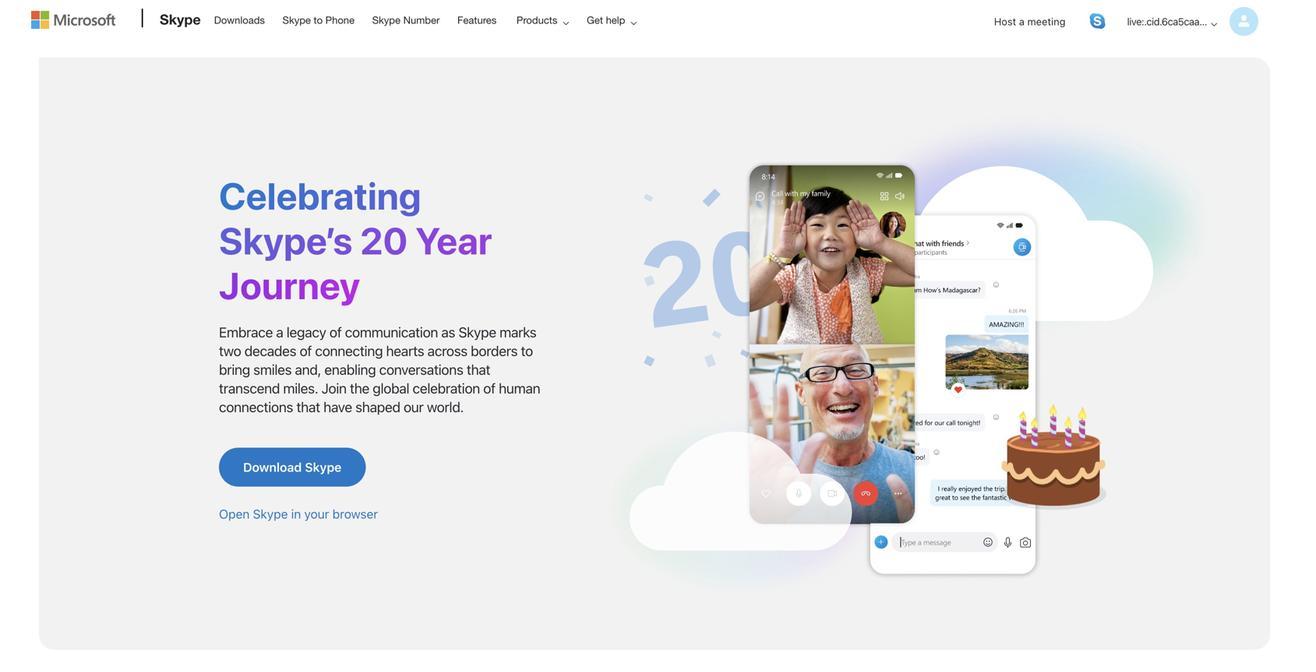 Task type: describe. For each thing, give the bounding box(es) containing it.
world.
[[427, 399, 464, 416]]

bring
[[219, 361, 250, 378]]

1 horizontal spatial that
[[467, 361, 491, 378]]

celebrating
[[219, 173, 421, 217]]

the
[[350, 380, 370, 397]]

connecting
[[315, 343, 383, 360]]

download
[[243, 460, 302, 475]]

conversations
[[379, 361, 464, 378]]

your
[[304, 507, 329, 522]]

year
[[416, 218, 493, 262]]

communication
[[345, 324, 438, 341]]

human
[[499, 380, 541, 397]]

live:.cid.6ca5caa...
[[1128, 16, 1208, 27]]

products
[[517, 14, 558, 26]]

browser
[[333, 507, 378, 522]]

skype up your
[[305, 460, 342, 475]]

phone
[[326, 14, 355, 26]]

host a meeting
[[995, 16, 1066, 27]]

in
[[291, 507, 301, 522]]

skype inside embrace a legacy of communication as skype marks two decades of connecting hearts across borders to bring smiles and, enabling conversations that transcend miles. join the global celebration of human connections that have shaped our world.
[[459, 324, 497, 341]]

smiles
[[254, 361, 292, 378]]

legacy
[[287, 324, 326, 341]]

our
[[404, 399, 424, 416]]

downloads link
[[207, 1, 272, 38]]

join
[[322, 380, 347, 397]]

skype's
[[219, 218, 353, 262]]

features
[[458, 14, 497, 26]]

features link
[[451, 1, 504, 38]]

meeting
[[1028, 16, 1066, 27]]

a for host
[[1020, 16, 1025, 27]]

hearts
[[386, 343, 424, 360]]

great video calling with skype image
[[593, 104, 1224, 603]]

connections
[[219, 399, 293, 416]]

as
[[442, 324, 455, 341]]

avatar image
[[1230, 7, 1259, 36]]

and,
[[295, 361, 321, 378]]

get help
[[587, 14, 626, 26]]

to inside skype to phone 'link'
[[314, 14, 323, 26]]

to inside embrace a legacy of communication as skype marks two decades of connecting hearts across borders to bring smiles and, enabling conversations that transcend miles. join the global celebration of human connections that have shaped our world.
[[521, 343, 533, 360]]

across
[[428, 343, 468, 360]]

open skype in your browser link
[[219, 507, 378, 522]]

menu bar containing host a meeting
[[31, 2, 1279, 82]]



Task type: locate. For each thing, give the bounding box(es) containing it.
skype left downloads link
[[160, 11, 201, 28]]

products button
[[507, 1, 582, 40]]

that down miles.
[[297, 399, 320, 416]]

0 horizontal spatial to
[[314, 14, 323, 26]]

2 horizontal spatial of
[[484, 380, 496, 397]]

a
[[1020, 16, 1025, 27], [276, 324, 283, 341]]

1 vertical spatial to
[[521, 343, 533, 360]]

0 horizontal spatial of
[[300, 343, 312, 360]]

skype
[[160, 11, 201, 28], [283, 14, 311, 26], [372, 14, 401, 26], [459, 324, 497, 341], [305, 460, 342, 475], [253, 507, 288, 522]]

get help button
[[577, 1, 650, 40]]

skype inside 'link'
[[283, 14, 311, 26]]

host
[[995, 16, 1017, 27]]

menu bar
[[31, 2, 1279, 82]]

a inside embrace a legacy of communication as skype marks two decades of connecting hearts across borders to bring smiles and, enabling conversations that transcend miles. join the global celebration of human connections that have shaped our world.
[[276, 324, 283, 341]]

0 vertical spatial that
[[467, 361, 491, 378]]

marks
[[500, 324, 537, 341]]

to left phone
[[314, 14, 323, 26]]

global
[[373, 380, 410, 397]]

2 vertical spatial of
[[484, 380, 496, 397]]

 link
[[1091, 13, 1106, 29]]

0 vertical spatial to
[[314, 14, 323, 26]]

open skype in your browser
[[219, 507, 378, 522]]

number
[[404, 14, 440, 26]]

microsoft image
[[31, 11, 115, 29]]

of
[[330, 324, 342, 341], [300, 343, 312, 360], [484, 380, 496, 397]]

embrace a legacy of communication as skype marks two decades of connecting hearts across borders to bring smiles and, enabling conversations that transcend miles. join the global celebration of human connections that have shaped our world.
[[219, 324, 541, 416]]

download skype link
[[219, 448, 366, 487]]

of left the human
[[484, 380, 496, 397]]

skype left phone
[[283, 14, 311, 26]]

skype up borders
[[459, 324, 497, 341]]

skype to phone link
[[276, 1, 362, 38]]

1 horizontal spatial to
[[521, 343, 533, 360]]

1 vertical spatial a
[[276, 324, 283, 341]]

embrace
[[219, 324, 273, 341]]

skype to phone
[[283, 14, 355, 26]]

a for embrace
[[276, 324, 283, 341]]

to down "marks"
[[521, 343, 533, 360]]

of down legacy
[[300, 343, 312, 360]]

1 horizontal spatial a
[[1020, 16, 1025, 27]]

get
[[587, 14, 603, 26]]

skype number link
[[365, 1, 447, 38]]

skype link
[[152, 1, 206, 43]]

miles.
[[283, 380, 318, 397]]

0 vertical spatial a
[[1020, 16, 1025, 27]]

0 vertical spatial of
[[330, 324, 342, 341]]

transcend
[[219, 380, 280, 397]]

celebrating skype's 20 year journey
[[219, 173, 493, 307]]

have
[[324, 399, 352, 416]]

a right the host
[[1020, 16, 1025, 27]]

skype left number
[[372, 14, 401, 26]]

live:.cid.6ca5caa... link
[[1115, 2, 1259, 42]]

host a meeting link
[[982, 2, 1079, 42]]

skype left in on the left of page
[[253, 507, 288, 522]]

borders
[[471, 343, 518, 360]]

shaped
[[356, 399, 401, 416]]

a up decades
[[276, 324, 283, 341]]

download skype
[[243, 460, 342, 475]]

celebration
[[413, 380, 480, 397]]

two
[[219, 343, 241, 360]]

journey
[[219, 263, 360, 307]]

enabling
[[325, 361, 376, 378]]

arrow down image
[[1205, 15, 1224, 34]]

downloads
[[214, 14, 265, 26]]

1 horizontal spatial of
[[330, 324, 342, 341]]

that
[[467, 361, 491, 378], [297, 399, 320, 416]]

that down borders
[[467, 361, 491, 378]]

open
[[219, 507, 250, 522]]

to
[[314, 14, 323, 26], [521, 343, 533, 360]]

skype number
[[372, 14, 440, 26]]

1 vertical spatial that
[[297, 399, 320, 416]]

help
[[606, 14, 626, 26]]

0 horizontal spatial that
[[297, 399, 320, 416]]

20
[[360, 218, 408, 262]]

decades
[[245, 343, 297, 360]]

of up the connecting
[[330, 324, 342, 341]]

0 horizontal spatial a
[[276, 324, 283, 341]]

1 vertical spatial of
[[300, 343, 312, 360]]



Task type: vqa. For each thing, say whether or not it's contained in the screenshot.
Skype to Phone
yes



